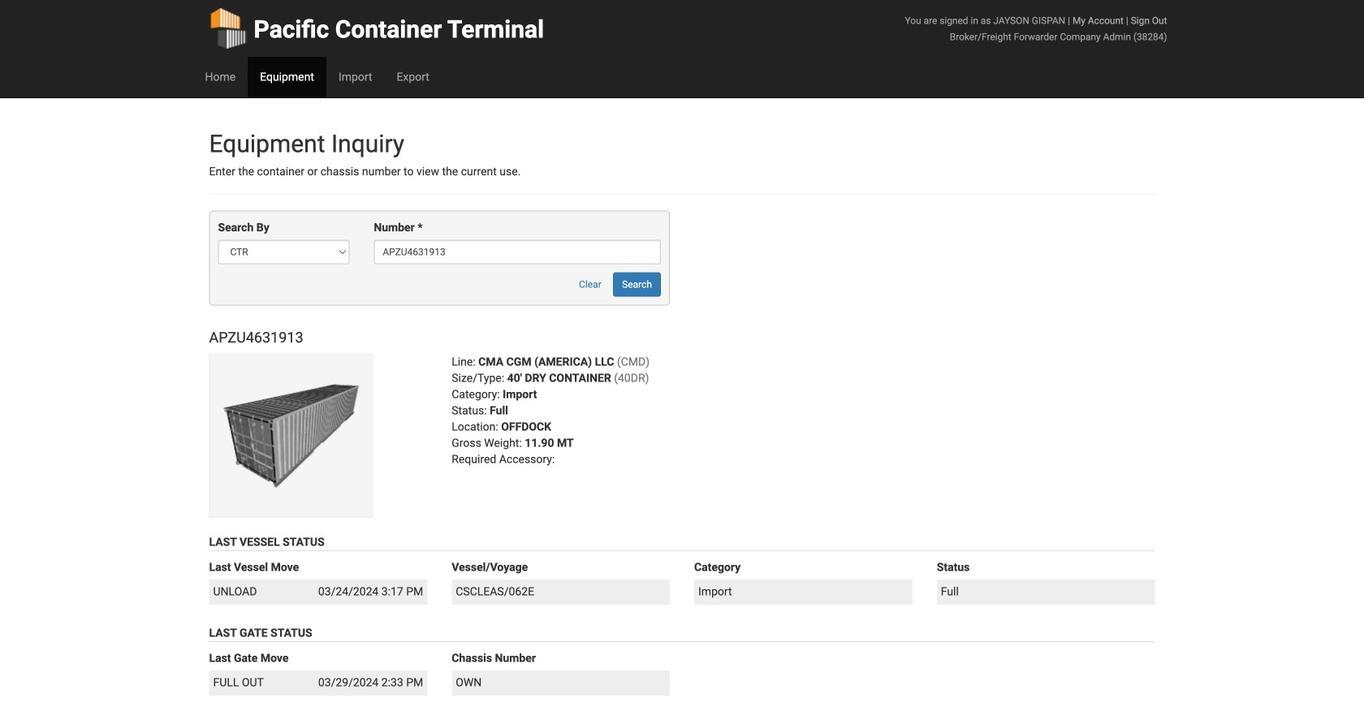 Task type: describe. For each thing, give the bounding box(es) containing it.
40dr image
[[209, 354, 373, 518]]



Task type: locate. For each thing, give the bounding box(es) containing it.
None text field
[[374, 240, 661, 264]]



